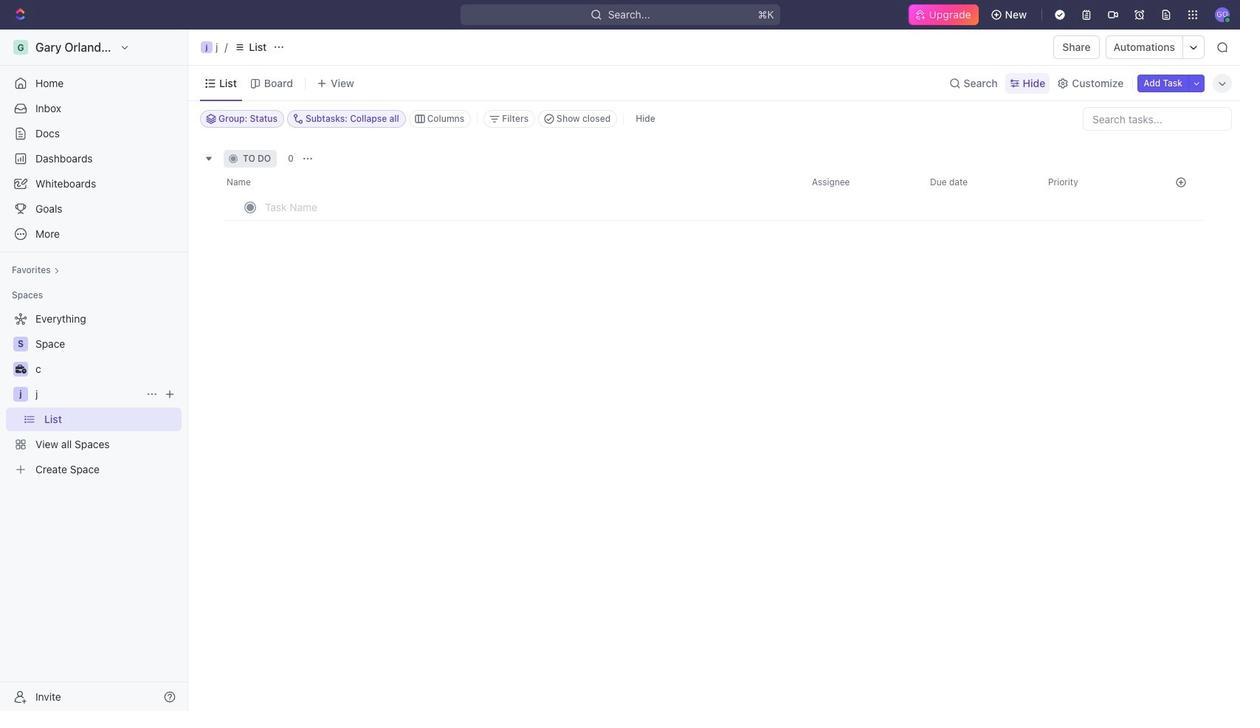Task type: locate. For each thing, give the bounding box(es) containing it.
tree
[[6, 307, 182, 482]]

Task Name text field
[[265, 195, 696, 219]]

business time image
[[15, 365, 26, 374]]

tree inside sidebar navigation
[[6, 307, 182, 482]]

0 horizontal spatial j, , element
[[13, 387, 28, 402]]

0 vertical spatial j, , element
[[201, 41, 213, 53]]

j, , element
[[201, 41, 213, 53], [13, 387, 28, 402]]

space, , element
[[13, 337, 28, 352]]

1 vertical spatial j, , element
[[13, 387, 28, 402]]

1 horizontal spatial j, , element
[[201, 41, 213, 53]]



Task type: describe. For each thing, give the bounding box(es) containing it.
sidebar navigation
[[0, 30, 191, 711]]

Search tasks... text field
[[1084, 108, 1232, 130]]

gary orlando's workspace, , element
[[13, 40, 28, 55]]

j, , element inside "tree"
[[13, 387, 28, 402]]



Task type: vqa. For each thing, say whether or not it's contained in the screenshot.
‎task
no



